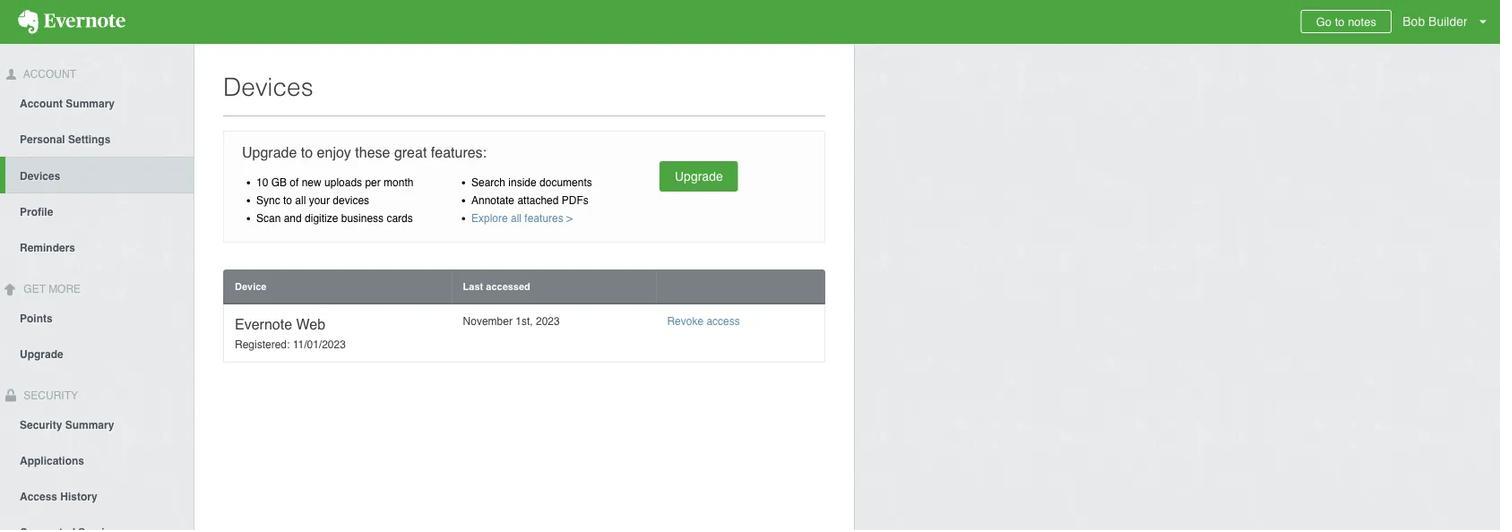 Task type: vqa. For each thing, say whether or not it's contained in the screenshot.
topmost "tab list"
no



Task type: describe. For each thing, give the bounding box(es) containing it.
>
[[567, 212, 573, 225]]

evernote web registered: 11/01/2023
[[235, 316, 346, 351]]

features
[[525, 212, 564, 225]]

go to notes
[[1317, 15, 1377, 28]]

get
[[24, 283, 46, 296]]

go to notes link
[[1301, 10, 1392, 33]]

your
[[309, 194, 330, 207]]

of
[[290, 176, 299, 189]]

november
[[463, 316, 513, 328]]

upgrade to enjoy these great features:
[[242, 144, 487, 161]]

business
[[341, 212, 384, 225]]

search
[[472, 176, 506, 189]]

reminders link
[[0, 229, 194, 265]]

web
[[296, 316, 326, 333]]

11/01/2023
[[293, 339, 346, 351]]

account summary link
[[0, 85, 194, 121]]

registered:
[[235, 339, 290, 351]]

access history
[[20, 491, 97, 503]]

to inside 10 gb of new uploads per month sync to all your devices scan and digitize business cards
[[283, 194, 292, 207]]

profile link
[[0, 193, 194, 229]]

security for security
[[21, 390, 78, 402]]

personal
[[20, 133, 65, 146]]

access
[[20, 491, 57, 503]]

account summary
[[20, 98, 115, 110]]

revoke access link
[[667, 316, 740, 328]]

revoke access
[[667, 316, 740, 328]]

bob builder
[[1403, 14, 1468, 29]]

1st,
[[516, 316, 533, 328]]

points link
[[0, 300, 194, 336]]

all inside 10 gb of new uploads per month sync to all your devices scan and digitize business cards
[[295, 194, 306, 207]]

cards
[[387, 212, 413, 225]]

security summary
[[20, 419, 114, 432]]

gb
[[271, 176, 287, 189]]

10 gb of new uploads per month sync to all your devices scan and digitize business cards
[[256, 176, 414, 225]]

digitize
[[305, 212, 338, 225]]

explore all features > link
[[472, 212, 573, 225]]

inside
[[509, 176, 537, 189]]

security for security summary
[[20, 419, 62, 432]]

evernote link
[[0, 0, 143, 44]]

10
[[256, 176, 268, 189]]

notes
[[1348, 15, 1377, 28]]

upgrade for upgrade to enjoy these great features:
[[242, 144, 297, 161]]

november 1st, 2023
[[463, 316, 560, 328]]

summary for account summary
[[66, 98, 115, 110]]

bob builder link
[[1399, 0, 1501, 44]]

0 horizontal spatial devices
[[20, 170, 60, 183]]

last accessed
[[463, 281, 531, 292]]

pdfs
[[562, 194, 589, 207]]

bob
[[1403, 14, 1426, 29]]

attached
[[518, 194, 559, 207]]

2023
[[536, 316, 560, 328]]



Task type: locate. For each thing, give the bounding box(es) containing it.
1 vertical spatial upgrade
[[675, 169, 723, 184]]

0 horizontal spatial upgrade link
[[0, 336, 194, 372]]

to right go
[[1335, 15, 1345, 28]]

new
[[302, 176, 322, 189]]

1 horizontal spatial all
[[511, 212, 522, 225]]

profile
[[20, 206, 53, 219]]

settings
[[68, 133, 111, 146]]

summary for security summary
[[65, 419, 114, 432]]

and
[[284, 212, 302, 225]]

last
[[463, 281, 483, 292]]

reminders
[[20, 242, 75, 254]]

points
[[20, 313, 53, 325]]

to up and in the top left of the page
[[283, 194, 292, 207]]

to
[[1335, 15, 1345, 28], [301, 144, 313, 161], [283, 194, 292, 207]]

1 vertical spatial upgrade link
[[0, 336, 194, 372]]

summary up the personal settings link
[[66, 98, 115, 110]]

enjoy
[[317, 144, 351, 161]]

account
[[21, 68, 76, 81], [20, 98, 63, 110]]

account for account summary
[[20, 98, 63, 110]]

get more
[[21, 283, 81, 296]]

1 vertical spatial security
[[20, 419, 62, 432]]

evernote
[[235, 316, 292, 333]]

0 vertical spatial devices
[[223, 73, 313, 101]]

annotate
[[472, 194, 515, 207]]

1 vertical spatial account
[[20, 98, 63, 110]]

1 vertical spatial to
[[301, 144, 313, 161]]

upgrade for the "upgrade" link to the bottom
[[20, 348, 63, 361]]

1 vertical spatial devices
[[20, 170, 60, 183]]

access history link
[[0, 478, 194, 514]]

0 horizontal spatial to
[[283, 194, 292, 207]]

account up account summary on the left
[[21, 68, 76, 81]]

1 horizontal spatial upgrade link
[[660, 161, 738, 192]]

great
[[394, 144, 427, 161]]

2 vertical spatial upgrade
[[20, 348, 63, 361]]

per
[[365, 176, 381, 189]]

explore
[[472, 212, 508, 225]]

summary up applications link at the bottom left of the page
[[65, 419, 114, 432]]

accessed
[[486, 281, 531, 292]]

builder
[[1429, 14, 1468, 29]]

1 vertical spatial summary
[[65, 419, 114, 432]]

sync
[[256, 194, 280, 207]]

personal settings
[[20, 133, 111, 146]]

uploads
[[325, 176, 362, 189]]

1 vertical spatial all
[[511, 212, 522, 225]]

more
[[49, 283, 81, 296]]

0 vertical spatial summary
[[66, 98, 115, 110]]

security summary link
[[0, 406, 194, 442]]

device
[[235, 281, 267, 292]]

access
[[707, 316, 740, 328]]

history
[[60, 491, 97, 503]]

2 horizontal spatial upgrade
[[675, 169, 723, 184]]

devices link
[[5, 157, 194, 193]]

all inside search inside documents annotate attached pdfs explore all features >
[[511, 212, 522, 225]]

2 vertical spatial to
[[283, 194, 292, 207]]

scan
[[256, 212, 281, 225]]

0 vertical spatial upgrade link
[[660, 161, 738, 192]]

all left the your
[[295, 194, 306, 207]]

0 horizontal spatial upgrade
[[20, 348, 63, 361]]

applications
[[20, 455, 84, 467]]

account for account
[[21, 68, 76, 81]]

all right explore
[[511, 212, 522, 225]]

to for upgrade
[[301, 144, 313, 161]]

month
[[384, 176, 414, 189]]

to left 'enjoy'
[[301, 144, 313, 161]]

documents
[[540, 176, 592, 189]]

go
[[1317, 15, 1332, 28]]

devices
[[333, 194, 369, 207]]

upgrade
[[242, 144, 297, 161], [675, 169, 723, 184], [20, 348, 63, 361]]

security up security summary
[[21, 390, 78, 402]]

applications link
[[0, 442, 194, 478]]

all
[[295, 194, 306, 207], [511, 212, 522, 225]]

0 vertical spatial upgrade
[[242, 144, 297, 161]]

1 horizontal spatial to
[[301, 144, 313, 161]]

0 vertical spatial account
[[21, 68, 76, 81]]

0 horizontal spatial all
[[295, 194, 306, 207]]

0 vertical spatial all
[[295, 194, 306, 207]]

account up personal
[[20, 98, 63, 110]]

revoke
[[667, 316, 704, 328]]

devices
[[223, 73, 313, 101], [20, 170, 60, 183]]

security
[[21, 390, 78, 402], [20, 419, 62, 432]]

1 horizontal spatial upgrade
[[242, 144, 297, 161]]

summary
[[66, 98, 115, 110], [65, 419, 114, 432]]

evernote image
[[0, 10, 143, 34]]

1 horizontal spatial devices
[[223, 73, 313, 101]]

these
[[355, 144, 390, 161]]

features:
[[431, 144, 487, 161]]

to for go
[[1335, 15, 1345, 28]]

upgrade for topmost the "upgrade" link
[[675, 169, 723, 184]]

2 horizontal spatial to
[[1335, 15, 1345, 28]]

security up applications
[[20, 419, 62, 432]]

0 vertical spatial to
[[1335, 15, 1345, 28]]

search inside documents annotate attached pdfs explore all features >
[[472, 176, 592, 225]]

upgrade link
[[660, 161, 738, 192], [0, 336, 194, 372]]

personal settings link
[[0, 121, 194, 157]]

0 vertical spatial security
[[21, 390, 78, 402]]



